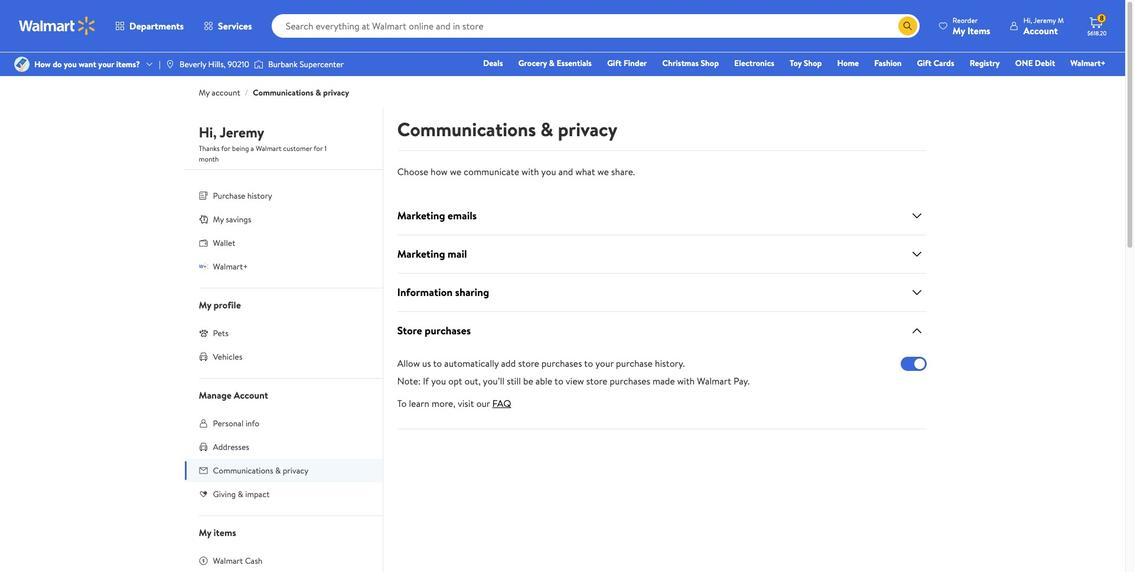 Task type: describe. For each thing, give the bounding box(es) containing it.
impact
[[245, 489, 270, 501]]

personal
[[213, 418, 244, 430]]

my for my items
[[199, 527, 211, 540]]

items
[[967, 24, 990, 37]]

supercenter
[[300, 58, 344, 70]]

1 horizontal spatial to
[[554, 375, 563, 388]]

90210
[[228, 58, 249, 70]]

1 horizontal spatial walmart+
[[1070, 57, 1106, 69]]

fashion
[[874, 57, 902, 69]]

marketing for marketing emails
[[397, 208, 445, 223]]

services button
[[194, 12, 262, 40]]

being
[[232, 144, 249, 154]]

deals
[[483, 57, 503, 69]]

faq link
[[492, 397, 511, 410]]

allow us to automatically add store purchases to your purchase history. note: if you opt out, you'll still be able to view store purchases made with walmart pay.
[[397, 357, 750, 388]]

share.
[[611, 165, 635, 178]]

what
[[575, 165, 595, 178]]

and
[[558, 165, 573, 178]]

with inside allow us to automatically add store purchases to your purchase history. note: if you opt out, you'll still be able to view store purchases made with walmart pay.
[[677, 375, 695, 388]]

0 horizontal spatial your
[[98, 58, 114, 70]]

/
[[245, 87, 248, 99]]

wallet link
[[185, 232, 382, 255]]

2 horizontal spatial purchases
[[610, 375, 650, 388]]

cash
[[245, 556, 262, 568]]

automatically
[[444, 357, 499, 370]]

gift finder
[[607, 57, 647, 69]]

home
[[837, 57, 859, 69]]

cards
[[933, 57, 954, 69]]

1 horizontal spatial privacy
[[323, 87, 349, 99]]

0 horizontal spatial to
[[433, 357, 442, 370]]

1 vertical spatial privacy
[[558, 116, 617, 142]]

gift cards link
[[912, 57, 960, 70]]

icon image for pets
[[199, 329, 208, 338]]

2 horizontal spatial you
[[541, 165, 556, 178]]

essentials
[[557, 57, 592, 69]]

grocery
[[518, 57, 547, 69]]

icon image for walmart+
[[199, 262, 208, 272]]

how
[[34, 58, 51, 70]]

jeremy for account
[[1034, 15, 1056, 25]]

burbank
[[268, 58, 298, 70]]

registry link
[[964, 57, 1005, 70]]

8 $618.20
[[1087, 13, 1107, 37]]

m
[[1058, 15, 1064, 25]]

one debit link
[[1010, 57, 1060, 70]]

do
[[53, 58, 62, 70]]

jeremy for for
[[220, 122, 264, 142]]

beverly
[[179, 58, 206, 70]]

our
[[476, 397, 490, 410]]

 image for beverly
[[165, 60, 175, 69]]

addresses link
[[185, 436, 382, 460]]

to
[[397, 397, 407, 410]]

gift for gift cards
[[917, 57, 931, 69]]

walmart inside the "hi, jeremy thanks for being a walmart customer for 1 month"
[[256, 144, 281, 154]]

0 horizontal spatial purchases
[[425, 324, 471, 338]]

& right the grocery in the top left of the page
[[549, 57, 555, 69]]

hi, for account
[[1023, 15, 1032, 25]]

electronics link
[[729, 57, 780, 70]]

information sharing
[[397, 285, 489, 300]]

departments
[[129, 19, 184, 32]]

$618.20
[[1087, 29, 1107, 37]]

information
[[397, 285, 453, 300]]

0 vertical spatial communications & privacy link
[[253, 87, 349, 99]]

info
[[245, 418, 259, 430]]

profile
[[214, 299, 241, 312]]

1 vertical spatial communications & privacy link
[[185, 460, 382, 483]]

0 horizontal spatial store
[[518, 357, 539, 370]]

my inside reorder my items
[[953, 24, 965, 37]]

choose
[[397, 165, 428, 178]]

choose how we communicate with you and what we share.
[[397, 165, 635, 178]]

more,
[[432, 397, 455, 410]]

add
[[501, 357, 516, 370]]

to learn more, visit our faq
[[397, 397, 511, 410]]

 image for how
[[14, 57, 30, 72]]

marketing for marketing mail
[[397, 247, 445, 262]]

1 horizontal spatial communications & privacy
[[397, 116, 617, 142]]

purchase history link
[[185, 184, 382, 208]]

store
[[397, 324, 422, 338]]

communications inside 'link'
[[213, 465, 273, 477]]

pay.
[[734, 375, 750, 388]]

walmart cash
[[213, 556, 262, 568]]

toy shop
[[790, 57, 822, 69]]

marketing mail
[[397, 247, 467, 262]]

out,
[[465, 375, 481, 388]]

personal info
[[213, 418, 259, 430]]

1
[[324, 144, 327, 154]]

walmart cash link
[[185, 550, 382, 573]]

gift finder link
[[602, 57, 652, 70]]

& up choose how we communicate with you and what we share.
[[540, 116, 553, 142]]

8
[[1100, 13, 1104, 23]]

one
[[1015, 57, 1033, 69]]

1 we from the left
[[450, 165, 461, 178]]

sharing
[[455, 285, 489, 300]]

you inside allow us to automatically add store purchases to your purchase history. note: if you opt out, you'll still be able to view store purchases made with walmart pay.
[[431, 375, 446, 388]]

toy shop link
[[784, 57, 827, 70]]

my account / communications & privacy
[[199, 87, 349, 99]]

services
[[218, 19, 252, 32]]

faq
[[492, 397, 511, 410]]

deals link
[[478, 57, 508, 70]]

Search search field
[[271, 14, 920, 38]]

1 for from the left
[[221, 144, 230, 154]]

store purchases
[[397, 324, 471, 338]]

walmart inside 'link'
[[213, 556, 243, 568]]

finder
[[624, 57, 647, 69]]

0 horizontal spatial communications & privacy
[[213, 465, 308, 477]]

a
[[251, 144, 254, 154]]

history.
[[655, 357, 685, 370]]

departments button
[[105, 12, 194, 40]]

1 vertical spatial communications
[[397, 116, 536, 142]]

christmas shop link
[[657, 57, 724, 70]]



Task type: vqa. For each thing, say whether or not it's contained in the screenshot.
Flash Deals 'image'
no



Task type: locate. For each thing, give the bounding box(es) containing it.
account
[[1023, 24, 1058, 37], [234, 389, 268, 402]]

customer
[[283, 144, 312, 154]]

still
[[507, 375, 521, 388]]

2 marketing from the top
[[397, 247, 445, 262]]

1 horizontal spatial account
[[1023, 24, 1058, 37]]

my for my profile
[[199, 299, 211, 312]]

2 vertical spatial privacy
[[283, 465, 308, 477]]

walmart+ down $618.20
[[1070, 57, 1106, 69]]

1 vertical spatial marketing
[[397, 247, 445, 262]]

with
[[521, 165, 539, 178], [677, 375, 695, 388]]

information sharing image
[[910, 286, 924, 300]]

1 marketing from the top
[[397, 208, 445, 223]]

your left purchase
[[595, 357, 614, 370]]

shop
[[701, 57, 719, 69], [804, 57, 822, 69]]

2 vertical spatial purchases
[[610, 375, 650, 388]]

beverly hills, 90210
[[179, 58, 249, 70]]

icon image inside my savings link
[[199, 215, 208, 224]]

&
[[549, 57, 555, 69], [315, 87, 321, 99], [540, 116, 553, 142], [275, 465, 281, 477], [238, 489, 243, 501]]

reorder
[[953, 15, 978, 25]]

walmart+ down wallet
[[213, 261, 248, 273]]

walmart left 'pay.'
[[697, 375, 731, 388]]

1 horizontal spatial your
[[595, 357, 614, 370]]

grocery & essentials link
[[513, 57, 597, 70]]

search icon image
[[903, 21, 912, 31]]

for left being
[[221, 144, 230, 154]]

1 vertical spatial jeremy
[[220, 122, 264, 142]]

2 vertical spatial you
[[431, 375, 446, 388]]

marketing left mail
[[397, 247, 445, 262]]

icon image for my savings
[[199, 215, 208, 224]]

0 vertical spatial communications & privacy
[[397, 116, 617, 142]]

0 vertical spatial marketing
[[397, 208, 445, 223]]

jeremy inside hi, jeremy m account
[[1034, 15, 1056, 25]]

communications & privacy up choose how we communicate with you and what we share.
[[397, 116, 617, 142]]

be
[[523, 375, 533, 388]]

2 horizontal spatial walmart
[[697, 375, 731, 388]]

1 vertical spatial purchases
[[542, 357, 582, 370]]

1 vertical spatial hi,
[[199, 122, 217, 142]]

reorder my items
[[953, 15, 990, 37]]

store purchases image
[[910, 324, 924, 338]]

2 vertical spatial walmart
[[213, 556, 243, 568]]

hi, jeremy link
[[199, 122, 264, 147]]

 image right |
[[165, 60, 175, 69]]

0 horizontal spatial walmart+
[[213, 261, 248, 273]]

privacy inside 'link'
[[283, 465, 308, 477]]

communications up the giving & impact
[[213, 465, 273, 477]]

icon image left my savings
[[199, 215, 208, 224]]

1 vertical spatial walmart+
[[213, 261, 248, 273]]

1 horizontal spatial purchases
[[542, 357, 582, 370]]

want
[[79, 58, 96, 70]]

account
[[212, 87, 240, 99]]

1 horizontal spatial with
[[677, 375, 695, 388]]

we right what
[[597, 165, 609, 178]]

1 shop from the left
[[701, 57, 719, 69]]

my savings
[[213, 214, 251, 226]]

walmart+ link down $618.20
[[1065, 57, 1111, 70]]

2 we from the left
[[597, 165, 609, 178]]

& down supercenter
[[315, 87, 321, 99]]

account up debit
[[1023, 24, 1058, 37]]

icon image left the 'pets'
[[199, 329, 208, 338]]

2 for from the left
[[314, 144, 323, 154]]

1 horizontal spatial we
[[597, 165, 609, 178]]

walmart+
[[1070, 57, 1106, 69], [213, 261, 248, 273]]

1 horizontal spatial for
[[314, 144, 323, 154]]

walmart left cash
[[213, 556, 243, 568]]

hi,
[[1023, 15, 1032, 25], [199, 122, 217, 142]]

0 vertical spatial walmart
[[256, 144, 281, 154]]

mail
[[448, 247, 467, 262]]

my items
[[199, 527, 236, 540]]

privacy down supercenter
[[323, 87, 349, 99]]

1 vertical spatial walmart+ link
[[185, 255, 382, 279]]

your inside allow us to automatically add store purchases to your purchase history. note: if you opt out, you'll still be able to view store purchases made with walmart pay.
[[595, 357, 614, 370]]

0 horizontal spatial we
[[450, 165, 461, 178]]

 image left "how"
[[14, 57, 30, 72]]

able
[[536, 375, 552, 388]]

emails
[[448, 208, 477, 223]]

shop right toy
[[804, 57, 822, 69]]

my account link
[[199, 87, 240, 99]]

1 vertical spatial with
[[677, 375, 695, 388]]

communications & privacy up impact
[[213, 465, 308, 477]]

for
[[221, 144, 230, 154], [314, 144, 323, 154]]

communications & privacy link up impact
[[185, 460, 382, 483]]

you'll
[[483, 375, 504, 388]]

my savings link
[[185, 208, 382, 232]]

hi, jeremy m account
[[1023, 15, 1064, 37]]

2 icon image from the top
[[199, 262, 208, 272]]

1 horizontal spatial jeremy
[[1034, 15, 1056, 25]]

1 horizontal spatial you
[[431, 375, 446, 388]]

marketing emails image
[[910, 209, 924, 223]]

3 icon image from the top
[[199, 329, 208, 338]]

thanks
[[199, 144, 220, 154]]

0 horizontal spatial  image
[[14, 57, 30, 72]]

0 horizontal spatial walmart
[[213, 556, 243, 568]]

purchases
[[425, 324, 471, 338], [542, 357, 582, 370], [610, 375, 650, 388]]

2 horizontal spatial to
[[584, 357, 593, 370]]

0 horizontal spatial you
[[64, 58, 77, 70]]

christmas
[[662, 57, 699, 69]]

personal info link
[[185, 412, 382, 436]]

to right able
[[554, 375, 563, 388]]

2 shop from the left
[[804, 57, 822, 69]]

shop for christmas shop
[[701, 57, 719, 69]]

privacy up giving & impact link
[[283, 465, 308, 477]]

walmart+ link down my savings link on the left of the page
[[185, 255, 382, 279]]

0 horizontal spatial shop
[[701, 57, 719, 69]]

0 vertical spatial account
[[1023, 24, 1058, 37]]

shop for toy shop
[[804, 57, 822, 69]]

icon image
[[199, 215, 208, 224], [199, 262, 208, 272], [199, 329, 208, 338]]

we
[[450, 165, 461, 178], [597, 165, 609, 178]]

communications up communicate
[[397, 116, 536, 142]]

gift
[[607, 57, 622, 69], [917, 57, 931, 69]]

my for my account / communications & privacy
[[199, 87, 210, 99]]

hi, left m
[[1023, 15, 1032, 25]]

account up info
[[234, 389, 268, 402]]

0 vertical spatial communications
[[253, 87, 314, 99]]

to left purchase
[[584, 357, 593, 370]]

you right do
[[64, 58, 77, 70]]

0 vertical spatial walmart+
[[1070, 57, 1106, 69]]

hi, for thanks for being a walmart customer for 1 month
[[199, 122, 217, 142]]

privacy up what
[[558, 116, 617, 142]]

icon image inside pets link
[[199, 329, 208, 338]]

walmart
[[256, 144, 281, 154], [697, 375, 731, 388], [213, 556, 243, 568]]

1 vertical spatial walmart
[[697, 375, 731, 388]]

1 vertical spatial communications & privacy
[[213, 465, 308, 477]]

1 vertical spatial your
[[595, 357, 614, 370]]

 image
[[254, 58, 263, 70]]

communications & privacy link down burbank supercenter
[[253, 87, 349, 99]]

for left "1"
[[314, 144, 323, 154]]

visit
[[458, 397, 474, 410]]

0 vertical spatial walmart+ link
[[1065, 57, 1111, 70]]

0 horizontal spatial jeremy
[[220, 122, 264, 142]]

0 horizontal spatial for
[[221, 144, 230, 154]]

1 horizontal spatial shop
[[804, 57, 822, 69]]

toy
[[790, 57, 802, 69]]

2 horizontal spatial privacy
[[558, 116, 617, 142]]

registry
[[970, 57, 1000, 69]]

0 vertical spatial icon image
[[199, 215, 208, 224]]

Walmart Site-Wide search field
[[271, 14, 920, 38]]

christmas shop
[[662, 57, 719, 69]]

1 horizontal spatial  image
[[165, 60, 175, 69]]

my profile
[[199, 299, 241, 312]]

1 icon image from the top
[[199, 215, 208, 224]]

0 horizontal spatial walmart+ link
[[185, 255, 382, 279]]

made
[[653, 375, 675, 388]]

1 vertical spatial store
[[586, 375, 607, 388]]

vehicles
[[213, 351, 242, 363]]

1 horizontal spatial store
[[586, 375, 607, 388]]

store up be
[[518, 357, 539, 370]]

communications down burbank
[[253, 87, 314, 99]]

walmart inside allow us to automatically add store purchases to your purchase history. note: if you opt out, you'll still be able to view store purchases made with walmart pay.
[[697, 375, 731, 388]]

one debit
[[1015, 57, 1055, 69]]

0 horizontal spatial privacy
[[283, 465, 308, 477]]

purchase
[[616, 357, 653, 370]]

you right if
[[431, 375, 446, 388]]

my for my savings
[[213, 214, 224, 226]]

& up giving & impact link
[[275, 465, 281, 477]]

how
[[431, 165, 448, 178]]

gift left 'finder'
[[607, 57, 622, 69]]

month
[[199, 154, 219, 164]]

0 vertical spatial jeremy
[[1034, 15, 1056, 25]]

jeremy
[[1034, 15, 1056, 25], [220, 122, 264, 142]]

1 horizontal spatial hi,
[[1023, 15, 1032, 25]]

0 horizontal spatial hi,
[[199, 122, 217, 142]]

0 vertical spatial privacy
[[323, 87, 349, 99]]

icon image up my profile
[[199, 262, 208, 272]]

your right want
[[98, 58, 114, 70]]

communicate
[[464, 165, 519, 178]]

0 horizontal spatial with
[[521, 165, 539, 178]]

items
[[214, 527, 236, 540]]

store right view
[[586, 375, 607, 388]]

1 horizontal spatial gift
[[917, 57, 931, 69]]

account inside hi, jeremy m account
[[1023, 24, 1058, 37]]

how do you want your items?
[[34, 58, 140, 70]]

purchase history
[[213, 190, 272, 202]]

learn
[[409, 397, 429, 410]]

walmart right a on the left of page
[[256, 144, 281, 154]]

items?
[[116, 58, 140, 70]]

hills,
[[208, 58, 226, 70]]

purchases right the store
[[425, 324, 471, 338]]

with left the and on the top
[[521, 165, 539, 178]]

if
[[423, 375, 429, 388]]

2 vertical spatial icon image
[[199, 329, 208, 338]]

shop right the christmas
[[701, 57, 719, 69]]

hi, jeremy thanks for being a walmart customer for 1 month
[[199, 122, 327, 164]]

0 vertical spatial hi,
[[1023, 15, 1032, 25]]

0 horizontal spatial gift
[[607, 57, 622, 69]]

vehicles link
[[185, 346, 382, 369]]

my
[[953, 24, 965, 37], [199, 87, 210, 99], [213, 214, 224, 226], [199, 299, 211, 312], [199, 527, 211, 540]]

debit
[[1035, 57, 1055, 69]]

icon image inside walmart+ link
[[199, 262, 208, 272]]

1 horizontal spatial walmart+ link
[[1065, 57, 1111, 70]]

we right how
[[450, 165, 461, 178]]

0 vertical spatial store
[[518, 357, 539, 370]]

gift for gift finder
[[607, 57, 622, 69]]

0 vertical spatial purchases
[[425, 324, 471, 338]]

pets
[[213, 328, 228, 340]]

giving & impact link
[[185, 483, 382, 507]]

1 horizontal spatial walmart
[[256, 144, 281, 154]]

1 vertical spatial you
[[541, 165, 556, 178]]

gift left cards
[[917, 57, 931, 69]]

addresses
[[213, 442, 249, 454]]

0 vertical spatial with
[[521, 165, 539, 178]]

1 vertical spatial icon image
[[199, 262, 208, 272]]

marketing up marketing mail
[[397, 208, 445, 223]]

1 vertical spatial account
[[234, 389, 268, 402]]

purchase
[[213, 190, 245, 202]]

gift cards
[[917, 57, 954, 69]]

0 vertical spatial you
[[64, 58, 77, 70]]

1 gift from the left
[[607, 57, 622, 69]]

grocery & essentials
[[518, 57, 592, 69]]

allow
[[397, 357, 420, 370]]

with right the made
[[677, 375, 695, 388]]

jeremy up being
[[220, 122, 264, 142]]

hi, inside hi, jeremy m account
[[1023, 15, 1032, 25]]

burbank supercenter
[[268, 58, 344, 70]]

purchases up view
[[542, 357, 582, 370]]

2 gift from the left
[[917, 57, 931, 69]]

0 horizontal spatial account
[[234, 389, 268, 402]]

purchases down purchase
[[610, 375, 650, 388]]

2 vertical spatial communications
[[213, 465, 273, 477]]

hi, inside the "hi, jeremy thanks for being a walmart customer for 1 month"
[[199, 122, 217, 142]]

hi, up thanks at the top left of page
[[199, 122, 217, 142]]

fashion link
[[869, 57, 907, 70]]

home link
[[832, 57, 864, 70]]

walmart image
[[19, 17, 96, 35]]

 image
[[14, 57, 30, 72], [165, 60, 175, 69]]

& right giving
[[238, 489, 243, 501]]

wallet
[[213, 237, 235, 249]]

marketing mail image
[[910, 247, 924, 262]]

jeremy left m
[[1034, 15, 1056, 25]]

jeremy inside the "hi, jeremy thanks for being a walmart customer for 1 month"
[[220, 122, 264, 142]]

to right us
[[433, 357, 442, 370]]

0 vertical spatial your
[[98, 58, 114, 70]]

you left the and on the top
[[541, 165, 556, 178]]

& inside 'link'
[[275, 465, 281, 477]]



